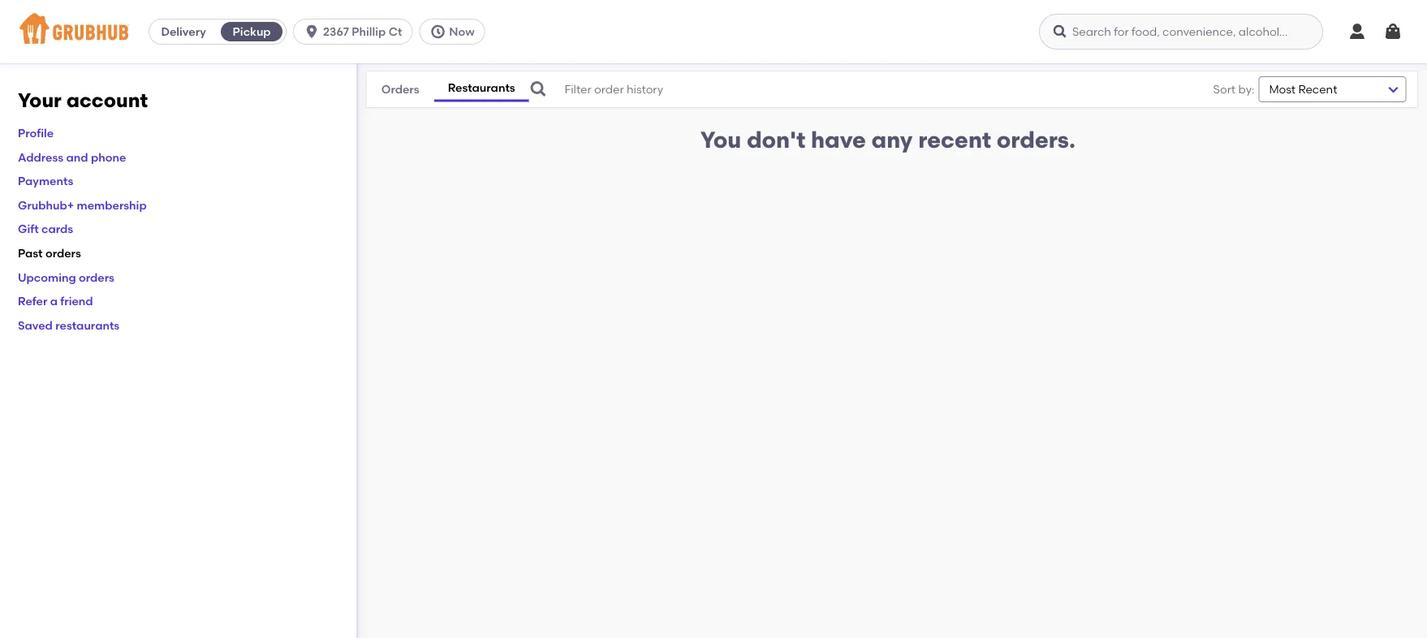 Task type: describe. For each thing, give the bounding box(es) containing it.
2367 phillip ct button
[[293, 19, 419, 45]]

profile link
[[18, 126, 54, 140]]

friend
[[60, 294, 93, 308]]

your
[[18, 89, 62, 112]]

saved restaurants link
[[18, 318, 120, 332]]

you don't have any recent orders.
[[701, 126, 1076, 153]]

now button
[[419, 19, 492, 45]]

sort
[[1214, 82, 1236, 96]]

upcoming orders link
[[18, 270, 114, 284]]

sort by:
[[1214, 82, 1255, 96]]

and
[[66, 150, 88, 164]]

refer a friend
[[18, 294, 93, 308]]

cards
[[41, 222, 73, 236]]

payments link
[[18, 174, 73, 188]]

don't
[[747, 126, 806, 153]]

pickup button
[[218, 19, 286, 45]]

have
[[811, 126, 866, 153]]

address and phone
[[18, 150, 126, 164]]

gift cards link
[[18, 222, 73, 236]]

orders button
[[367, 78, 434, 101]]

2367 phillip ct
[[323, 25, 402, 39]]

address
[[18, 150, 63, 164]]

past orders
[[18, 246, 81, 260]]

saved restaurants
[[18, 318, 120, 332]]

past
[[18, 246, 43, 260]]

gift
[[18, 222, 39, 236]]

refer a friend link
[[18, 294, 93, 308]]

restaurants
[[448, 81, 515, 95]]

delivery
[[161, 25, 206, 39]]

membership
[[77, 198, 147, 212]]

Filter order history search field
[[529, 71, 1174, 107]]

upcoming
[[18, 270, 76, 284]]

saved
[[18, 318, 53, 332]]

refer
[[18, 294, 47, 308]]

restaurants
[[55, 318, 120, 332]]

profile
[[18, 126, 54, 140]]

orders.
[[997, 126, 1076, 153]]

grubhub+ membership
[[18, 198, 147, 212]]

your account
[[18, 89, 148, 112]]



Task type: locate. For each thing, give the bounding box(es) containing it.
svg image inside the now button
[[430, 24, 446, 40]]

account
[[66, 89, 148, 112]]

phone
[[91, 150, 126, 164]]

ct
[[389, 25, 402, 39]]

address and phone link
[[18, 150, 126, 164]]

orders for past orders
[[45, 246, 81, 260]]

orders
[[382, 82, 419, 96]]

gift cards
[[18, 222, 73, 236]]

a
[[50, 294, 58, 308]]

1 vertical spatial orders
[[79, 270, 114, 284]]

phillip
[[352, 25, 386, 39]]

past orders link
[[18, 246, 81, 260]]

orders up friend
[[79, 270, 114, 284]]

restaurants button
[[434, 77, 529, 102]]

2367
[[323, 25, 349, 39]]

grubhub+ membership link
[[18, 198, 147, 212]]

svg image inside 2367 phillip ct button
[[304, 24, 320, 40]]

svg image
[[1384, 22, 1403, 41], [304, 24, 320, 40], [430, 24, 446, 40], [1052, 24, 1069, 40], [529, 80, 549, 99]]

any
[[872, 126, 913, 153]]

main navigation navigation
[[0, 0, 1428, 63]]

orders for upcoming orders
[[79, 270, 114, 284]]

delivery button
[[150, 19, 218, 45]]

orders up upcoming orders
[[45, 246, 81, 260]]

svg image
[[1348, 22, 1368, 41]]

Search for food, convenience, alcohol... search field
[[1039, 14, 1324, 50]]

payments
[[18, 174, 73, 188]]

you
[[701, 126, 742, 153]]

grubhub+
[[18, 198, 74, 212]]

by:
[[1239, 82, 1255, 96]]

recent
[[919, 126, 992, 153]]

pickup
[[233, 25, 271, 39]]

upcoming orders
[[18, 270, 114, 284]]

now
[[449, 25, 475, 39]]

0 vertical spatial orders
[[45, 246, 81, 260]]

orders
[[45, 246, 81, 260], [79, 270, 114, 284]]



Task type: vqa. For each thing, say whether or not it's contained in the screenshot.
the In An Eco Friendly Aluminum Bottle For Plastic Free Oceans
no



